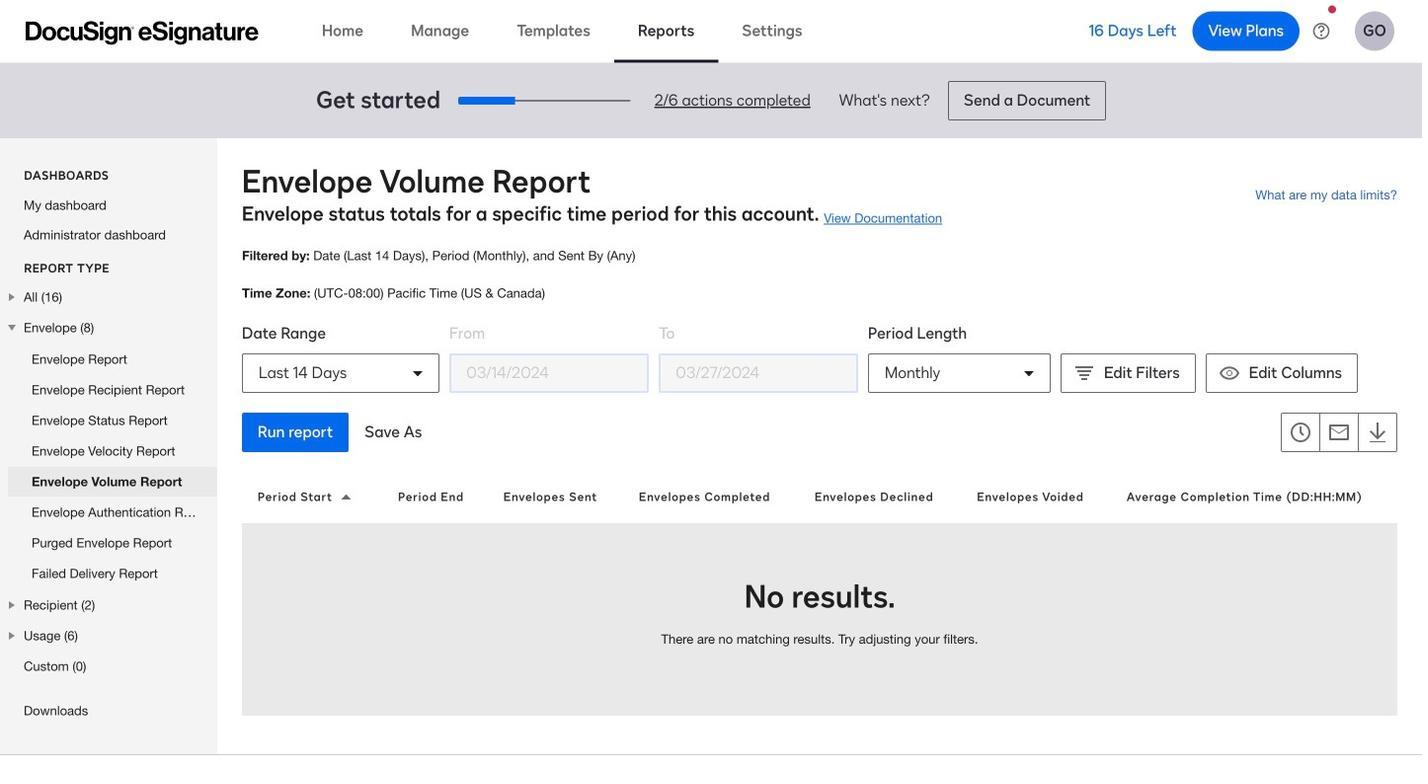 Task type: describe. For each thing, give the bounding box(es) containing it.
2 mm/dd/yyyy text field from the left
[[660, 355, 858, 392]]

1 mm/dd/yyyy text field from the left
[[451, 355, 648, 392]]

more info region
[[0, 755, 1423, 770]]



Task type: locate. For each thing, give the bounding box(es) containing it.
footer
[[0, 755, 1423, 770]]

docusign esignature image
[[26, 21, 259, 45]]

secondary report detail actions group
[[1281, 413, 1398, 452]]

primary report detail actions group
[[242, 413, 438, 452]]

0 horizontal spatial mm/dd/yyyy text field
[[451, 355, 648, 392]]

1 horizontal spatial mm/dd/yyyy text field
[[660, 355, 858, 392]]

MM/DD/YYYY text field
[[451, 355, 648, 392], [660, 355, 858, 392]]



Task type: vqa. For each thing, say whether or not it's contained in the screenshot.
DocuSignLogo
no



